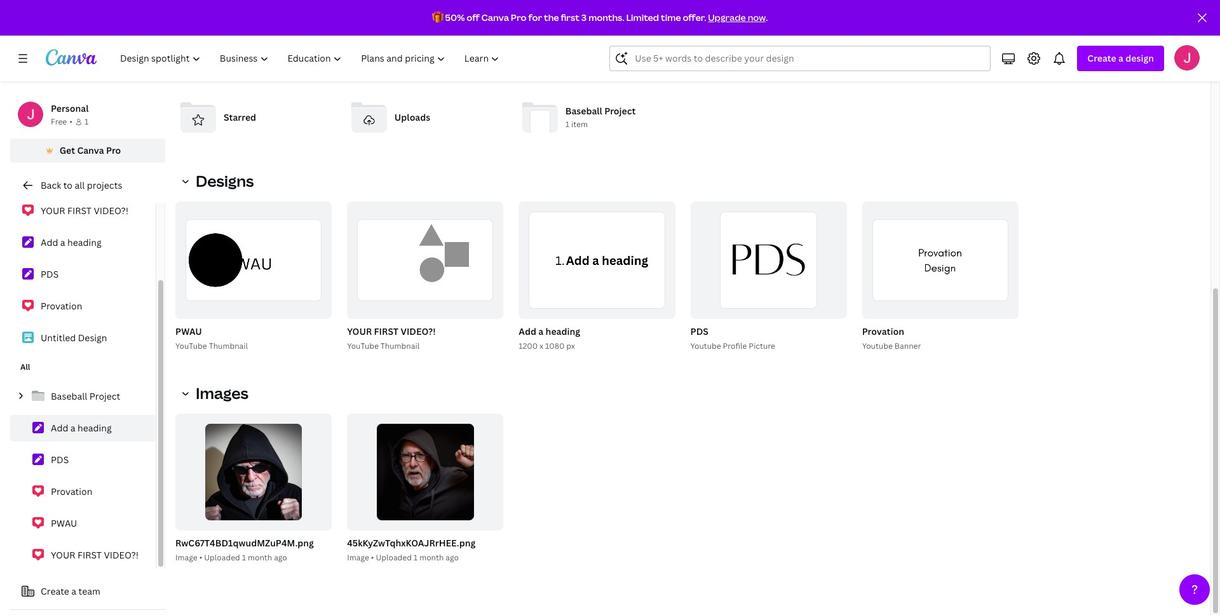 Task type: locate. For each thing, give the bounding box(es) containing it.
image down rwc67t4bd1qwudmzup4m.png "button"
[[175, 552, 197, 563]]

0 horizontal spatial create
[[41, 585, 69, 597]]

month down rwc67t4bd1qwudmzup4m.png "button"
[[248, 552, 272, 563]]

•
[[69, 116, 72, 127], [199, 552, 202, 563], [371, 552, 374, 563]]

images
[[196, 382, 248, 403]]

uploaded
[[204, 552, 240, 563], [376, 552, 412, 563]]

a inside dropdown button
[[1118, 52, 1123, 64]]

a up 'x'
[[538, 325, 544, 337]]

youtube inside pds youtube profile picture
[[690, 340, 721, 351]]

0 vertical spatial project
[[604, 105, 636, 117]]

1 horizontal spatial youtube
[[347, 340, 379, 351]]

1 vertical spatial heading
[[546, 325, 580, 337]]

your first video?! link
[[10, 198, 156, 224], [10, 542, 156, 569]]

• inside rwc67t4bd1qwudmzup4m.png image • uploaded 1 month ago
[[199, 552, 202, 563]]

0 vertical spatial create
[[1088, 52, 1116, 64]]

• right free
[[69, 116, 72, 127]]

get canva pro button
[[10, 139, 165, 163]]

.
[[766, 11, 768, 24]]

1 horizontal spatial image
[[347, 552, 369, 563]]

youtube for provation
[[862, 340, 893, 351]]

1 vertical spatial add a heading link
[[10, 415, 156, 442]]

1 horizontal spatial baseball
[[565, 105, 602, 117]]

pwau link
[[10, 510, 156, 537]]

0 horizontal spatial thumbnail
[[209, 340, 248, 351]]

create inside create a design dropdown button
[[1088, 52, 1116, 64]]

ago down rwc67t4bd1qwudmzup4m.png "button"
[[274, 552, 287, 563]]

projects
[[87, 179, 122, 191]]

1 month from the left
[[248, 552, 272, 563]]

pwau for pwau youtube thumbnail
[[175, 325, 202, 337]]

• down rwc67t4bd1qwudmzup4m.png "button"
[[199, 552, 202, 563]]

1 vertical spatial provation
[[862, 325, 904, 337]]

1 horizontal spatial canva
[[481, 11, 509, 24]]

1 pds link from the top
[[10, 261, 156, 288]]

youtube down pwau button
[[175, 340, 207, 351]]

your first video?! down back to all projects "link"
[[41, 205, 128, 217]]

add a heading link down the "baseball project" link
[[10, 415, 156, 442]]

pds for untitled design
[[41, 268, 59, 280]]

1 horizontal spatial ago
[[446, 552, 459, 563]]

1 youtube from the left
[[690, 340, 721, 351]]

project
[[604, 105, 636, 117], [90, 390, 120, 402]]

1 inside 45kkyzwtqhxkoajrrhee.png image • uploaded 1 month ago
[[414, 552, 418, 563]]

months.
[[589, 11, 624, 24]]

0 horizontal spatial youtube
[[175, 340, 207, 351]]

thumbnail inside pwau youtube thumbnail
[[209, 340, 248, 351]]

0 vertical spatial provation link
[[10, 293, 156, 320]]

pds button
[[690, 324, 708, 340]]

2 provation link from the top
[[10, 479, 156, 505]]

1 vertical spatial your first video?!
[[51, 549, 139, 561]]

1 inside rwc67t4bd1qwudmzup4m.png image • uploaded 1 month ago
[[242, 552, 246, 563]]

1 vertical spatial pro
[[106, 144, 121, 156]]

add a heading link down back to all projects "link"
[[10, 229, 156, 256]]

heading for pwau
[[78, 422, 112, 434]]

1 vertical spatial pwau
[[51, 517, 77, 529]]

add for pwau
[[51, 422, 68, 434]]

provation link up 'pwau' link
[[10, 479, 156, 505]]

1 horizontal spatial thumbnail
[[381, 340, 420, 351]]

heading down back to all projects "link"
[[67, 236, 102, 248]]

1 horizontal spatial •
[[199, 552, 202, 563]]

team
[[79, 585, 100, 597]]

add down back
[[41, 236, 58, 248]]

pwau inside pwau youtube thumbnail
[[175, 325, 202, 337]]

0 vertical spatial provation
[[41, 300, 82, 312]]

ago for rwc67t4bd1qwudmzup4m.png
[[274, 552, 287, 563]]

youtube down pds button
[[690, 340, 721, 351]]

1 down 45kkyzwtqhxkoajrrhee.png button
[[414, 552, 418, 563]]

0 horizontal spatial pro
[[106, 144, 121, 156]]

create a design button
[[1077, 46, 1164, 71]]

banner
[[895, 340, 921, 351]]

image for rwc67t4bd1qwudmzup4m.png
[[175, 552, 197, 563]]

youtube down provation button
[[862, 340, 893, 351]]

image down 45kkyzwtqhxkoajrrhee.png button
[[347, 552, 369, 563]]

add up the 1200
[[519, 325, 536, 337]]

0 vertical spatial canva
[[481, 11, 509, 24]]

add a heading link
[[10, 229, 156, 256], [10, 415, 156, 442]]

a down the "baseball project" link
[[70, 422, 75, 434]]

canva right off
[[481, 11, 509, 24]]

ago inside 45kkyzwtqhxkoajrrhee.png image • uploaded 1 month ago
[[446, 552, 459, 563]]

2 month from the left
[[420, 552, 444, 563]]

month
[[248, 552, 272, 563], [420, 552, 444, 563]]

rwc67t4bd1qwudmzup4m.png button
[[175, 536, 314, 552]]

the
[[544, 11, 559, 24]]

image
[[175, 552, 197, 563], [347, 552, 369, 563]]

ago down 45kkyzwtqhxkoajrrhee.png button
[[446, 552, 459, 563]]

youtube for pds
[[690, 340, 721, 351]]

2 horizontal spatial •
[[371, 552, 374, 563]]

0 horizontal spatial pwau
[[51, 517, 77, 529]]

your first video?! link down back to all projects
[[10, 198, 156, 224]]

1 vertical spatial list
[[10, 383, 156, 569]]

add a heading link for untitled design
[[10, 229, 156, 256]]

1 horizontal spatial pwau
[[175, 325, 202, 337]]

canva
[[481, 11, 509, 24], [77, 144, 104, 156]]

provation link up untitled design link
[[10, 293, 156, 320]]

0 vertical spatial heading
[[67, 236, 102, 248]]

back
[[41, 179, 61, 191]]

2 pds link from the top
[[10, 447, 156, 473]]

heading up px
[[546, 325, 580, 337]]

provation up untitled
[[41, 300, 82, 312]]

pwau youtube thumbnail
[[175, 325, 248, 351]]

• down 45kkyzwtqhxkoajrrhee.png button
[[371, 552, 374, 563]]

add a heading 1200 x 1080 px
[[519, 325, 580, 351]]

1 vertical spatial first
[[374, 325, 399, 337]]

1 horizontal spatial pro
[[511, 11, 527, 24]]

your first video?! down 'pwau' link
[[51, 549, 139, 561]]

1 horizontal spatial uploaded
[[376, 552, 412, 563]]

baseball up the "item"
[[565, 105, 602, 117]]

pds
[[41, 268, 59, 280], [690, 325, 708, 337], [51, 454, 69, 466]]

add a heading down to
[[41, 236, 102, 248]]

0 vertical spatial your first video?!
[[41, 205, 128, 217]]

1 vertical spatial project
[[90, 390, 120, 402]]

ago for 45kkyzwtqhxkoajrrhee.png
[[446, 552, 459, 563]]

time
[[661, 11, 681, 24]]

top level navigation element
[[112, 46, 511, 71]]

a left design
[[1118, 52, 1123, 64]]

your first video?! button
[[347, 324, 436, 340]]

0 vertical spatial pwau
[[175, 325, 202, 337]]

1
[[84, 116, 89, 127], [565, 119, 569, 130], [242, 552, 246, 563], [414, 552, 418, 563]]

designs
[[196, 170, 254, 191]]

a left team
[[71, 585, 76, 597]]

a inside 'add a heading 1200 x 1080 px'
[[538, 325, 544, 337]]

1 youtube from the left
[[175, 340, 207, 351]]

first
[[561, 11, 580, 24]]

• inside 45kkyzwtqhxkoajrrhee.png image • uploaded 1 month ago
[[371, 552, 374, 563]]

thumbnail
[[209, 340, 248, 351], [381, 340, 420, 351]]

a down to
[[60, 236, 65, 248]]

pds inside pds youtube profile picture
[[690, 325, 708, 337]]

pwau button
[[175, 324, 202, 340]]

create for create a team
[[41, 585, 69, 597]]

provation link
[[10, 293, 156, 320], [10, 479, 156, 505]]

0 vertical spatial your first video?! link
[[10, 198, 156, 224]]

0 horizontal spatial •
[[69, 116, 72, 127]]

2 ago from the left
[[446, 552, 459, 563]]

get canva pro
[[60, 144, 121, 156]]

thumbnail down the your first video?! button
[[381, 340, 420, 351]]

0 vertical spatial pds link
[[10, 261, 156, 288]]

pwau inside 'pwau' link
[[51, 517, 77, 529]]

1 provation link from the top
[[10, 293, 156, 320]]

pro
[[511, 11, 527, 24], [106, 144, 121, 156]]

your
[[41, 205, 65, 217], [347, 325, 372, 337], [51, 549, 75, 561]]

1 ago from the left
[[274, 552, 287, 563]]

limited
[[626, 11, 659, 24]]

pro left for at the left of the page
[[511, 11, 527, 24]]

uploaded inside rwc67t4bd1qwudmzup4m.png image • uploaded 1 month ago
[[204, 552, 240, 563]]

project for baseball project
[[90, 390, 120, 402]]

0 vertical spatial add a heading link
[[10, 229, 156, 256]]

1 vertical spatial your
[[347, 325, 372, 337]]

2 uploaded from the left
[[376, 552, 412, 563]]

2 youtube from the left
[[862, 340, 893, 351]]

month down 45kkyzwtqhxkoajrrhee.png button
[[420, 552, 444, 563]]

provation button
[[862, 324, 904, 340]]

🎁
[[432, 11, 443, 24]]

0 vertical spatial add
[[41, 236, 58, 248]]

add down the "baseball project" link
[[51, 422, 68, 434]]

None search field
[[610, 46, 991, 71]]

add
[[41, 236, 58, 248], [519, 325, 536, 337], [51, 422, 68, 434]]

0 horizontal spatial month
[[248, 552, 272, 563]]

2 youtube from the left
[[347, 340, 379, 351]]

first
[[67, 205, 92, 217], [374, 325, 399, 337], [78, 549, 102, 561]]

pwau
[[175, 325, 202, 337], [51, 517, 77, 529]]

1 your first video?! link from the top
[[10, 198, 156, 224]]

0 horizontal spatial ago
[[274, 552, 287, 563]]

uploaded down 45kkyzwtqhxkoajrrhee.png button
[[376, 552, 412, 563]]

2 vertical spatial first
[[78, 549, 102, 561]]

youtube inside provation youtube banner
[[862, 340, 893, 351]]

2 vertical spatial video?!
[[104, 549, 139, 561]]

a
[[1118, 52, 1123, 64], [60, 236, 65, 248], [538, 325, 544, 337], [70, 422, 75, 434], [71, 585, 76, 597]]

baseball inside baseball project 1 item
[[565, 105, 602, 117]]

youtube
[[690, 340, 721, 351], [862, 340, 893, 351]]

1 horizontal spatial create
[[1088, 52, 1116, 64]]

1 vertical spatial add a heading
[[51, 422, 112, 434]]

youtube down the your first video?! button
[[347, 340, 379, 351]]

0 vertical spatial video?!
[[94, 205, 128, 217]]

ago inside rwc67t4bd1qwudmzup4m.png image • uploaded 1 month ago
[[274, 552, 287, 563]]

1 vertical spatial canva
[[77, 144, 104, 156]]

create left team
[[41, 585, 69, 597]]

2 vertical spatial provation
[[51, 486, 92, 498]]

1 vertical spatial provation link
[[10, 479, 156, 505]]

0 vertical spatial pds
[[41, 268, 59, 280]]

create
[[1088, 52, 1116, 64], [41, 585, 69, 597]]

1 list from the top
[[10, 166, 156, 351]]

1 image from the left
[[175, 552, 197, 563]]

heading
[[67, 236, 102, 248], [546, 325, 580, 337], [78, 422, 112, 434]]

1 horizontal spatial youtube
[[862, 340, 893, 351]]

1 vertical spatial your first video?! link
[[10, 542, 156, 569]]

pro up projects
[[106, 144, 121, 156]]

1 vertical spatial create
[[41, 585, 69, 597]]

create left design
[[1088, 52, 1116, 64]]

2 vertical spatial add
[[51, 422, 68, 434]]

2 image from the left
[[347, 552, 369, 563]]

add a heading for pwau
[[51, 422, 112, 434]]

0 horizontal spatial project
[[90, 390, 120, 402]]

provation up banner
[[862, 325, 904, 337]]

add inside 'add a heading 1200 x 1080 px'
[[519, 325, 536, 337]]

1 vertical spatial pds
[[690, 325, 708, 337]]

1 add a heading link from the top
[[10, 229, 156, 256]]

add a heading down the "baseball project" link
[[51, 422, 112, 434]]

1 left the "item"
[[565, 119, 569, 130]]

2 list from the top
[[10, 383, 156, 569]]

2 add a heading link from the top
[[10, 415, 156, 442]]

pds link for pwau
[[10, 447, 156, 473]]

ago
[[274, 552, 287, 563], [446, 552, 459, 563]]

folders button
[[175, 62, 261, 87]]

canva inside button
[[77, 144, 104, 156]]

0 horizontal spatial canva
[[77, 144, 104, 156]]

uploaded down rwc67t4bd1qwudmzup4m.png "button"
[[204, 552, 240, 563]]

canva right get
[[77, 144, 104, 156]]

month inside 45kkyzwtqhxkoajrrhee.png image • uploaded 1 month ago
[[420, 552, 444, 563]]

uploaded inside 45kkyzwtqhxkoajrrhee.png image • uploaded 1 month ago
[[376, 552, 412, 563]]

your first video?! link down 'pwau' link
[[10, 542, 156, 569]]

video?! inside 'your first video?! youtube thumbnail'
[[401, 325, 436, 337]]

project inside baseball project 1 item
[[604, 105, 636, 117]]

0 vertical spatial add a heading
[[41, 236, 102, 248]]

provation for pwau
[[51, 486, 92, 498]]

0 vertical spatial list
[[10, 166, 156, 351]]

baseball
[[565, 105, 602, 117], [51, 390, 87, 402]]

picture
[[749, 340, 775, 351]]

1 vertical spatial pds link
[[10, 447, 156, 473]]

untitled design
[[41, 332, 107, 344]]

2 thumbnail from the left
[[381, 340, 420, 351]]

back to all projects
[[41, 179, 122, 191]]

heading down baseball project
[[78, 422, 112, 434]]

list
[[10, 166, 156, 351], [10, 383, 156, 569]]

youtube inside pwau youtube thumbnail
[[175, 340, 207, 351]]

0 horizontal spatial image
[[175, 552, 197, 563]]

1 down rwc67t4bd1qwudmzup4m.png "button"
[[242, 552, 246, 563]]

create inside create a team button
[[41, 585, 69, 597]]

provation up 'pwau' link
[[51, 486, 92, 498]]

youtube
[[175, 340, 207, 351], [347, 340, 379, 351]]

pds link
[[10, 261, 156, 288], [10, 447, 156, 473]]

month for rwc67t4bd1qwudmzup4m.png
[[248, 552, 272, 563]]

1 uploaded from the left
[[204, 552, 240, 563]]

thumbnail up images
[[209, 340, 248, 351]]

image inside 45kkyzwtqhxkoajrrhee.png image • uploaded 1 month ago
[[347, 552, 369, 563]]

your first video?!
[[41, 205, 128, 217], [51, 549, 139, 561]]

1 thumbnail from the left
[[209, 340, 248, 351]]

50%
[[445, 11, 465, 24]]

add a heading
[[41, 236, 102, 248], [51, 422, 112, 434]]

baseball down "untitled design"
[[51, 390, 87, 402]]

add a heading for untitled design
[[41, 236, 102, 248]]

rwc67t4bd1qwudmzup4m.png image • uploaded 1 month ago
[[175, 537, 314, 563]]

provation
[[41, 300, 82, 312], [862, 325, 904, 337], [51, 486, 92, 498]]

month inside rwc67t4bd1qwudmzup4m.png image • uploaded 1 month ago
[[248, 552, 272, 563]]

untitled
[[41, 332, 76, 344]]

1 horizontal spatial month
[[420, 552, 444, 563]]

1 horizontal spatial project
[[604, 105, 636, 117]]

0 horizontal spatial baseball
[[51, 390, 87, 402]]

images button
[[175, 380, 256, 406]]

1 vertical spatial add
[[519, 325, 536, 337]]

1 vertical spatial video?!
[[401, 325, 436, 337]]

project for baseball project 1 item
[[604, 105, 636, 117]]

pds link for untitled design
[[10, 261, 156, 288]]

0 horizontal spatial youtube
[[690, 340, 721, 351]]

thumbnail inside 'your first video?! youtube thumbnail'
[[381, 340, 420, 351]]

1 vertical spatial baseball
[[51, 390, 87, 402]]

0 vertical spatial baseball
[[565, 105, 602, 117]]

0 horizontal spatial uploaded
[[204, 552, 240, 563]]

2 vertical spatial heading
[[78, 422, 112, 434]]

2 vertical spatial pds
[[51, 454, 69, 466]]

image inside rwc67t4bd1qwudmzup4m.png image • uploaded 1 month ago
[[175, 552, 197, 563]]



Task type: vqa. For each thing, say whether or not it's contained in the screenshot.
Pds Youtube Profile Picture
yes



Task type: describe. For each thing, give the bounding box(es) containing it.
x
[[540, 340, 543, 351]]

• for 45kkyzwtqhxkoajrrhee.png
[[371, 552, 374, 563]]

upgrade
[[708, 11, 746, 24]]

heading for untitled design
[[67, 236, 102, 248]]

to
[[63, 179, 72, 191]]

3
[[581, 11, 587, 24]]

pro inside button
[[106, 144, 121, 156]]

1080
[[545, 340, 565, 351]]

pds youtube profile picture
[[690, 325, 775, 351]]

baseball for baseball project
[[51, 390, 87, 402]]

profile
[[723, 340, 747, 351]]

rwc67t4bd1qwudmzup4m.png
[[175, 537, 314, 549]]

untitled design link
[[10, 325, 156, 351]]

design
[[78, 332, 107, 344]]

a inside button
[[71, 585, 76, 597]]

baseball project 1 item
[[565, 105, 636, 130]]

provation inside provation youtube banner
[[862, 325, 904, 337]]

add for untitled design
[[41, 236, 58, 248]]

personal
[[51, 102, 89, 114]]

0 vertical spatial your
[[41, 205, 65, 217]]

pds for pwau
[[51, 454, 69, 466]]

your inside 'your first video?! youtube thumbnail'
[[347, 325, 372, 337]]

create for create a design
[[1088, 52, 1116, 64]]

list containing baseball project
[[10, 383, 156, 569]]

for
[[528, 11, 542, 24]]

provation for untitled design
[[41, 300, 82, 312]]

baseball project
[[51, 390, 120, 402]]

month for 45kkyzwtqhxkoajrrhee.png
[[420, 552, 444, 563]]

45kkyzwtqhxkoajrrhee.png
[[347, 537, 476, 549]]

provation youtube banner
[[862, 325, 921, 351]]

item
[[571, 119, 588, 130]]

0 vertical spatial first
[[67, 205, 92, 217]]

all
[[75, 179, 85, 191]]

now
[[748, 11, 766, 24]]

get
[[60, 144, 75, 156]]

design
[[1126, 52, 1154, 64]]

uploads link
[[346, 95, 507, 140]]

🎁 50% off canva pro for the first 3 months. limited time offer. upgrade now .
[[432, 11, 768, 24]]

45kkyzwtqhxkoajrrhee.png image • uploaded 1 month ago
[[347, 537, 476, 563]]

Search search field
[[635, 46, 966, 71]]

baseball project link
[[10, 383, 156, 410]]

designs button
[[175, 168, 261, 194]]

image for 45kkyzwtqhxkoajrrhee.png
[[347, 552, 369, 563]]

your first video?! youtube thumbnail
[[347, 325, 436, 351]]

all
[[20, 362, 30, 372]]

1 inside baseball project 1 item
[[565, 119, 569, 130]]

offer.
[[683, 11, 706, 24]]

px
[[566, 340, 575, 351]]

create a design
[[1088, 52, 1154, 64]]

baseball for baseball project 1 item
[[565, 105, 602, 117]]

1 down personal
[[84, 116, 89, 127]]

youtube inside 'your first video?! youtube thumbnail'
[[347, 340, 379, 351]]

back to all projects link
[[10, 173, 165, 198]]

free
[[51, 116, 67, 127]]

starred
[[224, 111, 256, 123]]

james peterson image
[[1174, 45, 1200, 71]]

uploads
[[395, 111, 430, 123]]

add a heading button
[[519, 324, 580, 340]]

uploaded for 45kkyzwtqhxkoajrrhee.png
[[376, 552, 412, 563]]

heading inside 'add a heading 1200 x 1080 px'
[[546, 325, 580, 337]]

list containing your first video?!
[[10, 166, 156, 351]]

2 vertical spatial your
[[51, 549, 75, 561]]

• for rwc67t4bd1qwudmzup4m.png
[[199, 552, 202, 563]]

1200
[[519, 340, 538, 351]]

starred link
[[175, 95, 336, 140]]

2 your first video?! link from the top
[[10, 542, 156, 569]]

folders
[[196, 64, 253, 85]]

45kkyzwtqhxkoajrrhee.png button
[[347, 536, 476, 552]]

first inside 'your first video?! youtube thumbnail'
[[374, 325, 399, 337]]

pwau for pwau
[[51, 517, 77, 529]]

uploaded for rwc67t4bd1qwudmzup4m.png
[[204, 552, 240, 563]]

create a team button
[[10, 579, 165, 604]]

add a heading link for pwau
[[10, 415, 156, 442]]

create a team
[[41, 585, 100, 597]]

free •
[[51, 116, 72, 127]]

0 vertical spatial pro
[[511, 11, 527, 24]]

provation link for pwau
[[10, 479, 156, 505]]

off
[[467, 11, 480, 24]]

upgrade now button
[[708, 11, 766, 24]]

provation link for untitled design
[[10, 293, 156, 320]]



